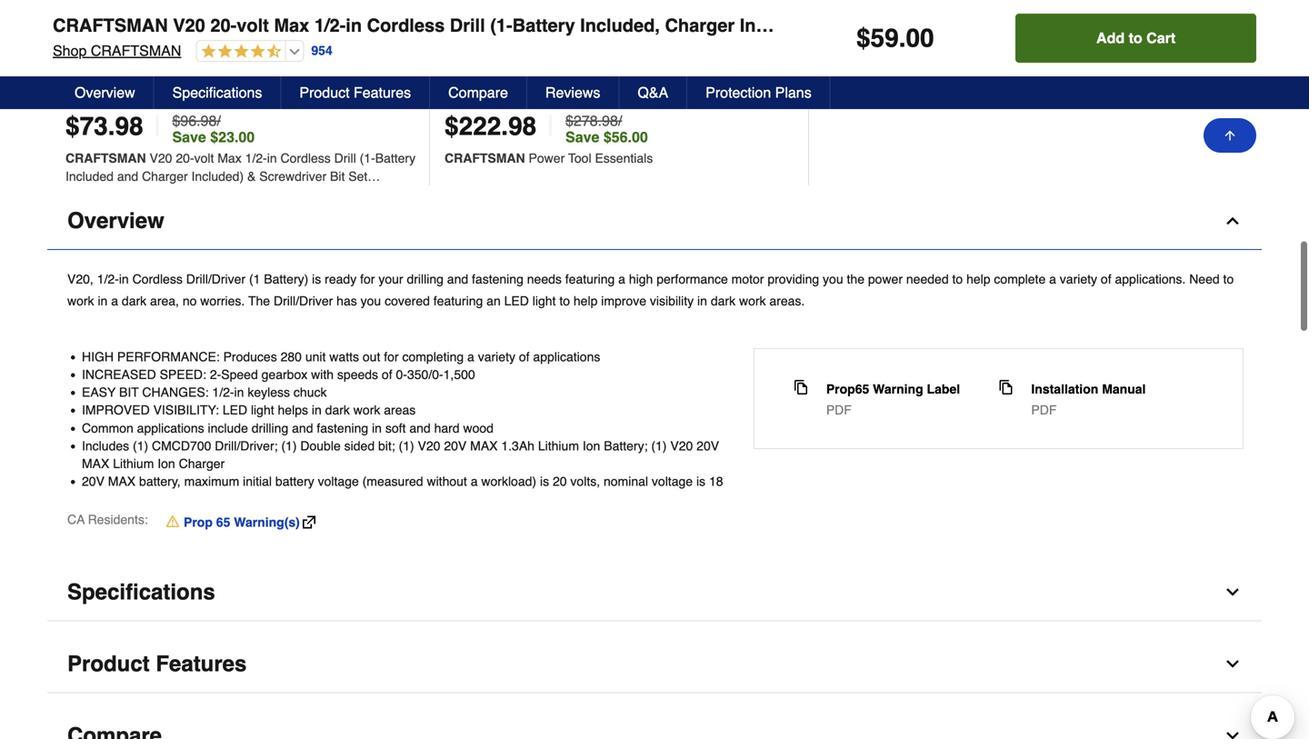 Task type: vqa. For each thing, say whether or not it's contained in the screenshot.
Table of Contents
no



Task type: locate. For each thing, give the bounding box(es) containing it.
pdf down installation at bottom right
[[1032, 403, 1057, 417]]

craftsman for craftsman v20 20-volt max 1/2-in cordless drill (1-battery included, charger included)
[[53, 15, 168, 36]]

0 vertical spatial product
[[300, 84, 350, 101]]

voltage
[[318, 474, 359, 489], [652, 474, 693, 489]]

0 horizontal spatial battery
[[375, 151, 416, 165]]

1 horizontal spatial max
[[274, 15, 309, 36]]

dark inside high performance: produces 280 unit watts out for completing a variety of applications increased speed: 2-speed gearbox with speeds of 0-350/0-1,500 easy bit changes: 1/2-in keyless chuck improved visibility: led light helps in dark work areas common applications include drilling and fastening in soft and hard wood includes (1) cmcd700 drill/driver; (1) double sided bit; (1) v20 20v max 1.3ah lithium ion battery; (1) v20 20v max lithium ion charger 20v max battery, maximum initial battery voltage (measured without a workload) is 20 volts, nominal voltage is 18
[[325, 403, 350, 418]]

(1- up compare
[[490, 15, 513, 36]]

help left complete
[[967, 272, 991, 286]]

work down v20,
[[67, 294, 94, 308]]

speed
[[221, 367, 258, 382]]

0 horizontal spatial ion
[[158, 456, 175, 471]]

of left 0-
[[382, 367, 393, 382]]

1 vertical spatial specifications
[[67, 580, 215, 605]]

0 horizontal spatial |
[[154, 110, 161, 142]]

and inside v20 20-volt max 1/2-in cordless drill (1-battery included and charger included) & screwdriver bit set drill/driver (35-piece)
[[117, 169, 138, 184]]

drill/driver inside v20 20-volt max 1/2-in cordless drill (1-battery included and charger included) & screwdriver bit set drill/driver (35-piece)
[[65, 187, 125, 202]]

0 horizontal spatial .
[[108, 112, 115, 141]]

1 horizontal spatial voltage
[[652, 474, 693, 489]]

(1) left double
[[281, 439, 297, 453]]

0 horizontal spatial of
[[382, 367, 393, 382]]

2 pdf from the left
[[1032, 403, 1057, 417]]

is left 18
[[697, 474, 706, 489]]

specifications
[[173, 84, 262, 101], [67, 580, 215, 605]]

2 horizontal spatial drill/driver
[[274, 294, 333, 308]]

craftsman for craftsman
[[65, 151, 146, 165]]

. for 222
[[501, 112, 508, 141]]

and inside v20, 1/2-in cordless drill/driver (1 battery) is ready for your drilling and fastening needs featuring a high performance motor providing you the power needed to help complete a variety of applications. need to work in a dark area, no worries. the drill/driver has you covered featuring an led light to help improve visibility in dark work areas.
[[447, 272, 469, 286]]

2 horizontal spatial .
[[899, 24, 906, 53]]

$56.00
[[604, 129, 648, 145]]

voltage down double
[[318, 474, 359, 489]]

0 horizontal spatial led
[[223, 403, 247, 418]]

0 horizontal spatial light
[[251, 403, 274, 418]]

(1) right includes
[[133, 439, 148, 453]]

drill up bit on the left
[[334, 151, 356, 165]]

1 horizontal spatial dark
[[325, 403, 350, 418]]

1 horizontal spatial featuring
[[565, 272, 615, 286]]

volt down save $23.00
[[194, 151, 214, 165]]

2 chevron down image from the top
[[1224, 655, 1242, 674]]

to inside button
[[1129, 30, 1143, 46]]

charger for and
[[142, 169, 188, 184]]

maximum
[[184, 474, 239, 489]]

a left the area, on the top left of page
[[111, 294, 118, 308]]

max inside v20 20-volt max 1/2-in cordless drill (1-battery included and charger included) & screwdriver bit set drill/driver (35-piece)
[[218, 151, 242, 165]]

0 horizontal spatial max
[[218, 151, 242, 165]]

$96.98
[[172, 112, 217, 129]]

1 horizontal spatial product
[[300, 84, 350, 101]]

1 save from the left
[[172, 129, 206, 145]]

2 98 from the left
[[508, 112, 537, 141]]

for inside v20, 1/2-in cordless drill/driver (1 battery) is ready for your drilling and fastening needs featuring a high performance motor providing you the power needed to help complete a variety of applications. need to work in a dark area, no worries. the drill/driver has you covered featuring an led light to help improve visibility in dark work areas.
[[360, 272, 375, 286]]

charger inside v20 20-volt max 1/2-in cordless drill (1-battery included and charger included) & screwdriver bit set drill/driver (35-piece)
[[142, 169, 188, 184]]

prop65 warning label link
[[827, 380, 961, 398]]

1 vertical spatial (1-
[[360, 151, 375, 165]]

1 horizontal spatial light
[[533, 294, 556, 308]]

2 horizontal spatial of
[[1101, 272, 1112, 286]]

dark down motor
[[711, 294, 736, 308]]

charger up maximum on the bottom of page
[[179, 456, 225, 471]]

dark for v20, 1/2-in cordless drill/driver (1 battery) is ready for your drilling and fastening needs featuring a high performance motor providing you the power needed to help complete a variety of applications. need to work in a dark area, no worries. the drill/driver has you covered featuring an led light to help improve visibility in dark work areas.
[[122, 294, 147, 308]]

light down needs at the left of the page
[[533, 294, 556, 308]]

73
[[80, 112, 108, 141]]

(1) right bit;
[[399, 439, 414, 453]]

1 vertical spatial product
[[67, 652, 150, 677]]

0 vertical spatial specifications
[[173, 84, 262, 101]]

work left areas
[[354, 403, 380, 418]]

4.5 stars image
[[197, 44, 281, 60]]

you left the
[[823, 272, 844, 286]]

$ 59 . 00
[[857, 24, 935, 53]]

max
[[470, 439, 498, 453], [82, 456, 109, 471], [108, 474, 136, 489]]

dark for high performance: produces 280 unit watts out for completing a variety of applications increased speed: 2-speed gearbox with speeds of 0-350/0-1,500 easy bit changes: 1/2-in keyless chuck improved visibility: led light helps in dark work areas common applications include drilling and fastening in soft and hard wood includes (1) cmcd700 drill/driver; (1) double sided bit; (1) v20 20v max 1.3ah lithium ion battery; (1) v20 20v max lithium ion charger 20v max battery, maximum initial battery voltage (measured without a workload) is 20 volts, nominal voltage is 18
[[325, 403, 350, 418]]

ion up "battery,"
[[158, 456, 175, 471]]

specifications up '$96.98 /'
[[173, 84, 262, 101]]

light inside high performance: produces 280 unit watts out for completing a variety of applications increased speed: 2-speed gearbox with speeds of 0-350/0-1,500 easy bit changes: 1/2-in keyless chuck improved visibility: led light helps in dark work areas common applications include drilling and fastening in soft and hard wood includes (1) cmcd700 drill/driver; (1) double sided bit; (1) v20 20v max 1.3ah lithium ion battery; (1) v20 20v max lithium ion charger 20v max battery, maximum initial battery voltage (measured without a workload) is 20 volts, nominal voltage is 18
[[251, 403, 274, 418]]

1 horizontal spatial help
[[967, 272, 991, 286]]

0 horizontal spatial drill
[[334, 151, 356, 165]]

/ up essentials
[[618, 112, 622, 129]]

to down needs at the left of the page
[[560, 294, 570, 308]]

0 vertical spatial fastening
[[472, 272, 524, 286]]

drilling down helps
[[252, 421, 289, 435]]

charger inside high performance: produces 280 unit watts out for completing a variety of applications increased speed: 2-speed gearbox with speeds of 0-350/0-1,500 easy bit changes: 1/2-in keyless chuck improved visibility: led light helps in dark work areas common applications include drilling and fastening in soft and hard wood includes (1) cmcd700 drill/driver; (1) double sided bit; (1) v20 20v max 1.3ah lithium ion battery; (1) v20 20v max lithium ion charger 20v max battery, maximum initial battery voltage (measured without a workload) is 20 volts, nominal voltage is 18
[[179, 456, 225, 471]]

protection plans
[[706, 84, 812, 101]]

is left ready
[[312, 272, 321, 286]]

1 vertical spatial led
[[223, 403, 247, 418]]

work down motor
[[739, 294, 766, 308]]

1 vertical spatial cordless
[[281, 151, 331, 165]]

cordless
[[367, 15, 445, 36], [281, 151, 331, 165], [132, 272, 183, 286]]

for left your
[[360, 272, 375, 286]]

charger for included,
[[665, 15, 735, 36]]

voltage left 18
[[652, 474, 693, 489]]

save
[[172, 129, 206, 145], [566, 129, 600, 145]]

and right soft
[[410, 421, 431, 435]]

1/2- right v20,
[[97, 272, 119, 286]]

$ down compare
[[445, 112, 459, 141]]

to right 'add'
[[1129, 30, 1143, 46]]

compare
[[448, 84, 508, 101]]

prop65 warning label pdf
[[827, 382, 961, 417]]

included) for and
[[191, 169, 244, 184]]

0 horizontal spatial (1-
[[360, 151, 375, 165]]

product features
[[300, 84, 411, 101], [67, 652, 247, 677]]

1 vertical spatial you
[[361, 294, 381, 308]]

motor
[[732, 272, 764, 286]]

in inside v20 20-volt max 1/2-in cordless drill (1-battery included and charger included) & screwdriver bit set drill/driver (35-piece)
[[267, 151, 277, 165]]

of inside v20, 1/2-in cordless drill/driver (1 battery) is ready for your drilling and fastening needs featuring a high performance motor providing you the power needed to help complete a variety of applications. need to work in a dark area, no worries. the drill/driver has you covered featuring an led light to help improve visibility in dark work areas.
[[1101, 272, 1112, 286]]

0 vertical spatial product features
[[300, 84, 411, 101]]

$23.00
[[210, 129, 255, 145]]

$ left 00
[[857, 24, 871, 53]]

craftsman down 222
[[445, 151, 525, 165]]

included) inside v20 20-volt max 1/2-in cordless drill (1-battery included and charger included) & screwdriver bit set drill/driver (35-piece)
[[191, 169, 244, 184]]

0 vertical spatial light
[[533, 294, 556, 308]]

a right complete
[[1050, 272, 1057, 286]]

2 horizontal spatial cordless
[[367, 15, 445, 36]]

featuring up improve
[[565, 272, 615, 286]]

pdf inside installation manual pdf
[[1032, 403, 1057, 417]]

v20,
[[67, 272, 93, 286]]

0 horizontal spatial product features
[[67, 652, 247, 677]]

chevron down image
[[1224, 727, 1242, 739]]

0 horizontal spatial 20-
[[176, 151, 194, 165]]

link icon image
[[303, 516, 315, 529]]

craftsman up shop craftsman
[[53, 15, 168, 36]]

max left "battery,"
[[108, 474, 136, 489]]

lithium up "battery,"
[[113, 456, 154, 471]]

1 horizontal spatial battery
[[513, 15, 575, 36]]

$ up included
[[65, 112, 80, 141]]

2 vertical spatial drill/driver
[[274, 294, 333, 308]]

(1) right 'battery;'
[[652, 439, 667, 453]]

overview
[[75, 84, 135, 101], [67, 208, 164, 233]]

max down $23.00
[[218, 151, 242, 165]]

battery
[[513, 15, 575, 36], [375, 151, 416, 165]]

(1- inside v20 20-volt max 1/2-in cordless drill (1-battery included and charger included) & screwdriver bit set drill/driver (35-piece)
[[360, 151, 375, 165]]

charger up protection
[[665, 15, 735, 36]]

product features button
[[281, 76, 430, 109], [47, 636, 1262, 694]]

20- up 4.5 stars "image"
[[210, 15, 237, 36]]

included) up plans
[[740, 15, 821, 36]]

|
[[154, 110, 161, 142], [548, 110, 555, 142]]

is inside v20, 1/2-in cordless drill/driver (1 battery) is ready for your drilling and fastening needs featuring a high performance motor providing you the power needed to help complete a variety of applications. need to work in a dark area, no worries. the drill/driver has you covered featuring an led light to help improve visibility in dark work areas.
[[312, 272, 321, 286]]

helps
[[278, 403, 308, 418]]

bit;
[[378, 439, 395, 453]]

0 horizontal spatial featuring
[[434, 294, 483, 308]]

0 horizontal spatial work
[[67, 294, 94, 308]]

0-
[[396, 367, 407, 382]]

0 horizontal spatial you
[[361, 294, 381, 308]]

0 horizontal spatial voltage
[[318, 474, 359, 489]]

/ up v20 20-volt max 1/2-in cordless drill (1-battery included and charger included) & screwdriver bit set drill/driver (35-piece)
[[217, 112, 221, 129]]

product features for the top product features button
[[300, 84, 411, 101]]

chevron up image
[[1224, 212, 1242, 230]]

0 vertical spatial ion
[[583, 439, 601, 453]]

1 (1) from the left
[[133, 439, 148, 453]]

20- inside v20 20-volt max 1/2-in cordless drill (1-battery included and charger included) & screwdriver bit set drill/driver (35-piece)
[[176, 151, 194, 165]]

v20 down hard
[[418, 439, 441, 453]]

0 horizontal spatial for
[[360, 272, 375, 286]]

applications
[[533, 350, 601, 364], [137, 421, 204, 435]]

in
[[346, 15, 362, 36], [267, 151, 277, 165], [119, 272, 129, 286], [98, 294, 108, 308], [698, 294, 708, 308], [234, 385, 244, 400], [312, 403, 322, 418], [372, 421, 382, 435]]

(1- up set
[[360, 151, 375, 165]]

$ for 59
[[857, 24, 871, 53]]

work
[[67, 294, 94, 308], [739, 294, 766, 308], [354, 403, 380, 418]]

1 vertical spatial product features button
[[47, 636, 1262, 694]]

overview button up high
[[47, 193, 1262, 250]]

led up the 'include'
[[223, 403, 247, 418]]

you right has
[[361, 294, 381, 308]]

specifications for the topmost specifications button
[[173, 84, 262, 101]]

wood
[[463, 421, 494, 435]]

1 pdf from the left
[[827, 403, 852, 417]]

1/2- inside v20, 1/2-in cordless drill/driver (1 battery) is ready for your drilling and fastening needs featuring a high performance motor providing you the power needed to help complete a variety of applications. need to work in a dark area, no worries. the drill/driver has you covered featuring an led light to help improve visibility in dark work areas.
[[97, 272, 119, 286]]

charger
[[665, 15, 735, 36], [142, 169, 188, 184], [179, 456, 225, 471]]

cart
[[1147, 30, 1176, 46]]

overview down (35-
[[67, 208, 164, 233]]

1 vertical spatial overview
[[67, 208, 164, 233]]

power
[[868, 272, 903, 286]]

chevron down image
[[1224, 584, 1242, 602], [1224, 655, 1242, 674]]

watts
[[330, 350, 359, 364]]

1 horizontal spatial included)
[[740, 15, 821, 36]]

2 save from the left
[[566, 129, 600, 145]]

is
[[312, 272, 321, 286], [540, 474, 549, 489], [697, 474, 706, 489]]

2 / from the left
[[618, 112, 622, 129]]

0 vertical spatial lithium
[[538, 439, 579, 453]]

1 horizontal spatial pdf
[[1032, 403, 1057, 417]]

. for 59
[[899, 24, 906, 53]]

$ 222 . 98
[[445, 112, 537, 141]]

1/2- down "2-"
[[212, 385, 234, 400]]

1 vertical spatial max
[[82, 456, 109, 471]]

18
[[709, 474, 723, 489]]

| left $96.98
[[154, 110, 161, 142]]

0 horizontal spatial drilling
[[252, 421, 289, 435]]

tool
[[568, 151, 592, 165]]

drill/driver up worries.
[[186, 272, 246, 286]]

q&a button
[[620, 76, 688, 109]]

1 vertical spatial drilling
[[252, 421, 289, 435]]

1 horizontal spatial product features
[[300, 84, 411, 101]]

0 vertical spatial for
[[360, 272, 375, 286]]

0 horizontal spatial features
[[156, 652, 247, 677]]

| for $ 73 . 98
[[154, 110, 161, 142]]

applications down needs at the left of the page
[[533, 350, 601, 364]]

0 vertical spatial chevron down image
[[1224, 584, 1242, 602]]

reviews button
[[527, 76, 620, 109]]

chevron down image for product features
[[1224, 655, 1242, 674]]

for
[[360, 272, 375, 286], [384, 350, 399, 364]]

visibility
[[650, 294, 694, 308]]

drill
[[450, 15, 485, 36], [334, 151, 356, 165]]

areas
[[384, 403, 416, 418]]

the
[[248, 294, 270, 308]]

4 (1) from the left
[[652, 439, 667, 453]]

1 voltage from the left
[[318, 474, 359, 489]]

1 | from the left
[[154, 110, 161, 142]]

1 horizontal spatial cordless
[[281, 151, 331, 165]]

2 (1) from the left
[[281, 439, 297, 453]]

| for $ 222 . 98
[[548, 110, 555, 142]]

is left 20
[[540, 474, 549, 489]]

0 vertical spatial specifications button
[[154, 76, 281, 109]]

20v down includes
[[82, 474, 105, 489]]

of down needs at the left of the page
[[519, 350, 530, 364]]

fastening up an at left top
[[472, 272, 524, 286]]

performance
[[657, 272, 728, 286]]

0 horizontal spatial $
[[65, 112, 80, 141]]

lithium up 20
[[538, 439, 579, 453]]

0 vertical spatial drill
[[450, 15, 485, 36]]

drill/driver down battery)
[[274, 294, 333, 308]]

drill/driver down included
[[65, 187, 125, 202]]

overview up $ 73 . 98
[[75, 84, 135, 101]]

/
[[217, 112, 221, 129], [618, 112, 622, 129]]

98 up power
[[508, 112, 537, 141]]

98 for $ 73 . 98
[[115, 112, 143, 141]]

bit
[[330, 169, 345, 184]]

1 98 from the left
[[115, 112, 143, 141]]

craftsman up included
[[65, 151, 146, 165]]

1 horizontal spatial features
[[354, 84, 411, 101]]

variety right complete
[[1060, 272, 1098, 286]]

shop craftsman
[[53, 42, 181, 59]]

ion
[[583, 439, 601, 453], [158, 456, 175, 471]]

0 vertical spatial applications
[[533, 350, 601, 364]]

label
[[927, 382, 961, 396]]

power
[[529, 151, 565, 165]]

$ for 222
[[445, 112, 459, 141]]

specifications down the residents:
[[67, 580, 215, 605]]

battery;
[[604, 439, 648, 453]]

visibility:
[[153, 403, 219, 418]]

20-
[[210, 15, 237, 36], [176, 151, 194, 165]]

1 horizontal spatial for
[[384, 350, 399, 364]]

volt up 4.5 stars "image"
[[237, 15, 269, 36]]

work inside high performance: produces 280 unit watts out for completing a variety of applications increased speed: 2-speed gearbox with speeds of 0-350/0-1,500 easy bit changes: 1/2-in keyless chuck improved visibility: led light helps in dark work areas common applications include drilling and fastening in soft and hard wood includes (1) cmcd700 drill/driver; (1) double sided bit; (1) v20 20v max 1.3ah lithium ion battery; (1) v20 20v max lithium ion charger 20v max battery, maximum initial battery voltage (measured without a workload) is 20 volts, nominal voltage is 18
[[354, 403, 380, 418]]

included) left &
[[191, 169, 244, 184]]

20v up 18
[[697, 439, 719, 453]]

ion left 'battery;'
[[583, 439, 601, 453]]

of left the applications.
[[1101, 272, 1112, 286]]

0 horizontal spatial 20v
[[82, 474, 105, 489]]

1 chevron down image from the top
[[1224, 584, 1242, 602]]

add to cart
[[1097, 30, 1176, 46]]

features
[[354, 84, 411, 101], [156, 652, 247, 677]]

1 horizontal spatial applications
[[533, 350, 601, 364]]

0 horizontal spatial included)
[[191, 169, 244, 184]]

without
[[427, 474, 467, 489]]

98 right 73 at the top of the page
[[115, 112, 143, 141]]

drilling up 'covered'
[[407, 272, 444, 286]]

v20 20-volt max 1/2-in cordless drill (1-battery included and charger included) & screwdriver bit set drill/driver (35-piece)
[[65, 151, 416, 202]]

save left $23.00
[[172, 129, 206, 145]]

speed:
[[160, 367, 206, 382]]

a right without
[[471, 474, 478, 489]]

$278.98
[[566, 112, 618, 129]]

1 horizontal spatial .
[[501, 112, 508, 141]]

| up craftsman power tool essentials
[[548, 110, 555, 142]]

speeds
[[337, 367, 378, 382]]

installation
[[1032, 382, 1099, 396]]

fastening up sided
[[317, 421, 369, 435]]

max
[[274, 15, 309, 36], [218, 151, 242, 165]]

charger up piece) on the left of the page
[[142, 169, 188, 184]]

0 vertical spatial overview button
[[56, 76, 154, 109]]

2 | from the left
[[548, 110, 555, 142]]

high
[[82, 350, 114, 364]]

and up (35-
[[117, 169, 138, 184]]

1 horizontal spatial 20-
[[210, 15, 237, 36]]

led right an at left top
[[504, 294, 529, 308]]

for right out on the left of the page
[[384, 350, 399, 364]]

and right your
[[447, 272, 469, 286]]

1 horizontal spatial ion
[[583, 439, 601, 453]]

save up the 'tool'
[[566, 129, 600, 145]]

/ for $ 222 . 98
[[618, 112, 622, 129]]

max up 4.5 stars "image"
[[274, 15, 309, 36]]

1 vertical spatial drill
[[334, 151, 356, 165]]

2 voltage from the left
[[652, 474, 693, 489]]

1 vertical spatial for
[[384, 350, 399, 364]]

featuring left an at left top
[[434, 294, 483, 308]]

drill up compare
[[450, 15, 485, 36]]

. for 73
[[108, 112, 115, 141]]

max down wood
[[470, 439, 498, 453]]

0 horizontal spatial 98
[[115, 112, 143, 141]]

1 vertical spatial battery
[[375, 151, 416, 165]]

20v down hard
[[444, 439, 467, 453]]

battery inside v20 20-volt max 1/2-in cordless drill (1-battery included and charger included) & screwdriver bit set drill/driver (35-piece)
[[375, 151, 416, 165]]

0 vertical spatial (1-
[[490, 15, 513, 36]]

1 horizontal spatial 98
[[508, 112, 537, 141]]

cordless inside v20 20-volt max 1/2-in cordless drill (1-battery included and charger included) & screwdriver bit set drill/driver (35-piece)
[[281, 151, 331, 165]]

1 vertical spatial chevron down image
[[1224, 655, 1242, 674]]

v20 up piece) on the left of the page
[[150, 151, 172, 165]]

1/2- up &
[[245, 151, 267, 165]]

workload)
[[481, 474, 537, 489]]

dark left the area, on the top left of page
[[122, 294, 147, 308]]

0 vertical spatial included)
[[740, 15, 821, 36]]

warning
[[873, 382, 924, 396]]

0 vertical spatial 20-
[[210, 15, 237, 36]]

led
[[504, 294, 529, 308], [223, 403, 247, 418]]

installation manual pdf
[[1032, 382, 1146, 417]]

q&a
[[638, 84, 669, 101]]

1 horizontal spatial (1-
[[490, 15, 513, 36]]

1,500
[[443, 367, 475, 382]]

document image
[[999, 380, 1014, 395]]

2 horizontal spatial $
[[857, 24, 871, 53]]

and
[[117, 169, 138, 184], [447, 272, 469, 286], [292, 421, 313, 435], [410, 421, 431, 435]]

help left improve
[[574, 294, 598, 308]]

0 vertical spatial drill/driver
[[65, 187, 125, 202]]

shop
[[53, 42, 87, 59]]

overview button up $ 73 . 98
[[56, 76, 154, 109]]

1 horizontal spatial work
[[354, 403, 380, 418]]

reviews
[[546, 84, 601, 101]]

1 / from the left
[[217, 112, 221, 129]]

applications up cmcd700
[[137, 421, 204, 435]]

0 horizontal spatial drill/driver
[[65, 187, 125, 202]]

battery,
[[139, 474, 181, 489]]

1 horizontal spatial volt
[[237, 15, 269, 36]]



Task type: describe. For each thing, give the bounding box(es) containing it.
prop 65 warning(s)
[[184, 515, 300, 530]]

arrow up image
[[1223, 128, 1238, 143]]

v20 up 4.5 stars "image"
[[173, 15, 205, 36]]

v20 right 'battery;'
[[671, 439, 693, 453]]

1/2- inside high performance: produces 280 unit watts out for completing a variety of applications increased speed: 2-speed gearbox with speeds of 0-350/0-1,500 easy bit changes: 1/2-in keyless chuck improved visibility: led light helps in dark work areas common applications include drilling and fastening in soft and hard wood includes (1) cmcd700 drill/driver; (1) double sided bit; (1) v20 20v max 1.3ah lithium ion battery; (1) v20 20v max lithium ion charger 20v max battery, maximum initial battery voltage (measured without a workload) is 20 volts, nominal voltage is 18
[[212, 385, 234, 400]]

fastening inside high performance: produces 280 unit watts out for completing a variety of applications increased speed: 2-speed gearbox with speeds of 0-350/0-1,500 easy bit changes: 1/2-in keyless chuck improved visibility: led light helps in dark work areas common applications include drilling and fastening in soft and hard wood includes (1) cmcd700 drill/driver; (1) double sided bit; (1) v20 20v max 1.3ah lithium ion battery; (1) v20 20v max lithium ion charger 20v max battery, maximum initial battery voltage (measured without a workload) is 20 volts, nominal voltage is 18
[[317, 421, 369, 435]]

1 vertical spatial overview button
[[47, 193, 1262, 250]]

product for the top product features button
[[300, 84, 350, 101]]

nominal
[[604, 474, 648, 489]]

unit
[[305, 350, 326, 364]]

easy
[[82, 385, 116, 400]]

2 horizontal spatial work
[[739, 294, 766, 308]]

soft
[[385, 421, 406, 435]]

gearbox
[[262, 367, 308, 382]]

0 vertical spatial cordless
[[367, 15, 445, 36]]

(1
[[249, 272, 260, 286]]

led inside high performance: produces 280 unit watts out for completing a variety of applications increased speed: 2-speed gearbox with speeds of 0-350/0-1,500 easy bit changes: 1/2-in keyless chuck improved visibility: led light helps in dark work areas common applications include drilling and fastening in soft and hard wood includes (1) cmcd700 drill/driver; (1) double sided bit; (1) v20 20v max 1.3ah lithium ion battery; (1) v20 20v max lithium ion charger 20v max battery, maximum initial battery voltage (measured without a workload) is 20 volts, nominal voltage is 18
[[223, 403, 247, 418]]

high
[[629, 272, 653, 286]]

plans
[[775, 84, 812, 101]]

0 vertical spatial overview
[[75, 84, 135, 101]]

add
[[1097, 30, 1125, 46]]

hard
[[434, 421, 460, 435]]

specifications for the bottommost specifications button
[[67, 580, 215, 605]]

initial
[[243, 474, 272, 489]]

0 vertical spatial max
[[470, 439, 498, 453]]

sided
[[344, 439, 375, 453]]

2-
[[210, 367, 221, 382]]

included,
[[580, 15, 660, 36]]

changes:
[[142, 385, 209, 400]]

0 vertical spatial product features button
[[281, 76, 430, 109]]

volt inside v20 20-volt max 1/2-in cordless drill (1-battery included and charger included) & screwdriver bit set drill/driver (35-piece)
[[194, 151, 214, 165]]

product features for bottommost product features button
[[67, 652, 247, 677]]

prop
[[184, 515, 213, 530]]

save $56.00
[[566, 129, 648, 145]]

led inside v20, 1/2-in cordless drill/driver (1 battery) is ready for your drilling and fastening needs featuring a high performance motor providing you the power needed to help complete a variety of applications. need to work in a dark area, no worries. the drill/driver has you covered featuring an led light to help improve visibility in dark work areas.
[[504, 294, 529, 308]]

the
[[847, 272, 865, 286]]

bit
[[119, 385, 139, 400]]

65
[[216, 515, 230, 530]]

0 horizontal spatial help
[[574, 294, 598, 308]]

1 vertical spatial of
[[519, 350, 530, 364]]

craftsman v20 20-volt max 1/2-in cordless drill (1-battery included, charger included)
[[53, 15, 821, 36]]

craftsman for craftsman power tool essentials
[[445, 151, 525, 165]]

double
[[300, 439, 341, 453]]

pdf inside prop65 warning label pdf
[[827, 403, 852, 417]]

battery
[[275, 474, 314, 489]]

1 vertical spatial drill/driver
[[186, 272, 246, 286]]

00
[[906, 24, 935, 53]]

variety inside high performance: produces 280 unit watts out for completing a variety of applications increased speed: 2-speed gearbox with speeds of 0-350/0-1,500 easy bit changes: 1/2-in keyless chuck improved visibility: led light helps in dark work areas common applications include drilling and fastening in soft and hard wood includes (1) cmcd700 drill/driver; (1) double sided bit; (1) v20 20v max 1.3ah lithium ion battery; (1) v20 20v max lithium ion charger 20v max battery, maximum initial battery voltage (measured without a workload) is 20 volts, nominal voltage is 18
[[478, 350, 516, 364]]

product for bottommost product features button
[[67, 652, 150, 677]]

save for $ 73 . 98
[[172, 129, 206, 145]]

increased
[[82, 367, 156, 382]]

20
[[553, 474, 567, 489]]

essentials
[[595, 151, 653, 165]]

light inside v20, 1/2-in cordless drill/driver (1 battery) is ready for your drilling and fastening needs featuring a high performance motor providing you the power needed to help complete a variety of applications. need to work in a dark area, no worries. the drill/driver has you covered featuring an led light to help improve visibility in dark work areas.
[[533, 294, 556, 308]]

drilling inside v20, 1/2-in cordless drill/driver (1 battery) is ready for your drilling and fastening needs featuring a high performance motor providing you the power needed to help complete a variety of applications. need to work in a dark area, no worries. the drill/driver has you covered featuring an led light to help improve visibility in dark work areas.
[[407, 272, 444, 286]]

has
[[337, 294, 357, 308]]

set
[[349, 169, 368, 184]]

drill inside v20 20-volt max 1/2-in cordless drill (1-battery included and charger included) & screwdriver bit set drill/driver (35-piece)
[[334, 151, 356, 165]]

2 horizontal spatial 20v
[[697, 439, 719, 453]]

include
[[208, 421, 248, 435]]

volts,
[[571, 474, 600, 489]]

2 horizontal spatial is
[[697, 474, 706, 489]]

1 horizontal spatial you
[[823, 272, 844, 286]]

1 vertical spatial specifications button
[[47, 564, 1262, 622]]

drilling inside high performance: produces 280 unit watts out for completing a variety of applications increased speed: 2-speed gearbox with speeds of 0-350/0-1,500 easy bit changes: 1/2-in keyless chuck improved visibility: led light helps in dark work areas common applications include drilling and fastening in soft and hard wood includes (1) cmcd700 drill/driver; (1) double sided bit; (1) v20 20v max 1.3ah lithium ion battery; (1) v20 20v max lithium ion charger 20v max battery, maximum initial battery voltage (measured without a workload) is 20 volts, nominal voltage is 18
[[252, 421, 289, 435]]

1/2- inside v20 20-volt max 1/2-in cordless drill (1-battery included and charger included) & screwdriver bit set drill/driver (35-piece)
[[245, 151, 267, 165]]

warning image
[[166, 514, 179, 529]]

covered
[[385, 294, 430, 308]]

1 vertical spatial featuring
[[434, 294, 483, 308]]

save for $ 222 . 98
[[566, 129, 600, 145]]

your
[[379, 272, 403, 286]]

&
[[247, 169, 256, 184]]

ca
[[67, 513, 85, 527]]

cordless inside v20, 1/2-in cordless drill/driver (1 battery) is ready for your drilling and fastening needs featuring a high performance motor providing you the power needed to help complete a variety of applications. need to work in a dark area, no worries. the drill/driver has you covered featuring an led light to help improve visibility in dark work areas.
[[132, 272, 183, 286]]

1 horizontal spatial 20v
[[444, 439, 467, 453]]

350/0-
[[407, 367, 443, 382]]

battery)
[[264, 272, 309, 286]]

(35-
[[128, 187, 151, 202]]

a left high
[[619, 272, 626, 286]]

v20 inside v20 20-volt max 1/2-in cordless drill (1-battery included and charger included) & screwdriver bit set drill/driver (35-piece)
[[150, 151, 172, 165]]

3 (1) from the left
[[399, 439, 414, 453]]

compare button
[[430, 76, 527, 109]]

chevron down image for specifications
[[1224, 584, 1242, 602]]

0 vertical spatial volt
[[237, 15, 269, 36]]

chuck
[[294, 385, 327, 400]]

manual
[[1102, 382, 1146, 396]]

piece)
[[151, 187, 187, 202]]

2 vertical spatial max
[[108, 474, 136, 489]]

warning(s)
[[234, 515, 300, 530]]

(measured
[[363, 474, 423, 489]]

98 for $ 222 . 98
[[508, 112, 537, 141]]

worries.
[[200, 294, 245, 308]]

included
[[65, 169, 114, 184]]

craftsman power tool essentials
[[445, 151, 653, 165]]

0 vertical spatial help
[[967, 272, 991, 286]]

included) for included,
[[740, 15, 821, 36]]

1 horizontal spatial drill
[[450, 15, 485, 36]]

280
[[281, 350, 302, 364]]

fastening inside v20, 1/2-in cordless drill/driver (1 battery) is ready for your drilling and fastening needs featuring a high performance motor providing you the power needed to help complete a variety of applications. need to work in a dark area, no worries. the drill/driver has you covered featuring an led light to help improve visibility in dark work areas.
[[472, 272, 524, 286]]

1.3ah
[[501, 439, 535, 453]]

2 horizontal spatial dark
[[711, 294, 736, 308]]

installation manual link
[[1032, 380, 1146, 398]]

needed
[[907, 272, 949, 286]]

improve
[[601, 294, 647, 308]]

/ for $ 73 . 98
[[217, 112, 221, 129]]

save $23.00
[[172, 129, 255, 145]]

1 vertical spatial applications
[[137, 421, 204, 435]]

to right the needed
[[953, 272, 963, 286]]

areas.
[[770, 294, 805, 308]]

$96.98 /
[[172, 112, 221, 129]]

craftsman right "shop"
[[91, 42, 181, 59]]

0 horizontal spatial lithium
[[113, 456, 154, 471]]

prop 65 warning(s) link
[[166, 514, 315, 532]]

v20, 1/2-in cordless drill/driver (1 battery) is ready for your drilling and fastening needs featuring a high performance motor providing you the power needed to help complete a variety of applications. need to work in a dark area, no worries. the drill/driver has you covered featuring an led light to help improve visibility in dark work areas.
[[67, 272, 1234, 308]]

a up 1,500
[[468, 350, 475, 364]]

produces
[[223, 350, 277, 364]]

0 vertical spatial featuring
[[565, 272, 615, 286]]

1 horizontal spatial is
[[540, 474, 549, 489]]

performance:
[[117, 350, 220, 364]]

common
[[82, 421, 134, 435]]

need
[[1190, 272, 1220, 286]]

completing
[[402, 350, 464, 364]]

document image
[[794, 380, 808, 395]]

1/2- up 954
[[315, 15, 346, 36]]

variety inside v20, 1/2-in cordless drill/driver (1 battery) is ready for your drilling and fastening needs featuring a high performance motor providing you the power needed to help complete a variety of applications. need to work in a dark area, no worries. the drill/driver has you covered featuring an led light to help improve visibility in dark work areas.
[[1060, 272, 1098, 286]]

protection plans button
[[688, 76, 831, 109]]

to right need at top
[[1224, 272, 1234, 286]]

1 horizontal spatial lithium
[[538, 439, 579, 453]]

0 vertical spatial features
[[354, 84, 411, 101]]

$ for 73
[[65, 112, 80, 141]]

ready
[[325, 272, 357, 286]]

complete
[[994, 272, 1046, 286]]

improved
[[82, 403, 150, 418]]

and down helps
[[292, 421, 313, 435]]

for inside high performance: produces 280 unit watts out for completing a variety of applications increased speed: 2-speed gearbox with speeds of 0-350/0-1,500 easy bit changes: 1/2-in keyless chuck improved visibility: led light helps in dark work areas common applications include drilling and fastening in soft and hard wood includes (1) cmcd700 drill/driver; (1) double sided bit; (1) v20 20v max 1.3ah lithium ion battery; (1) v20 20v max lithium ion charger 20v max battery, maximum initial battery voltage (measured without a workload) is 20 volts, nominal voltage is 18
[[384, 350, 399, 364]]

954
[[311, 43, 333, 58]]



